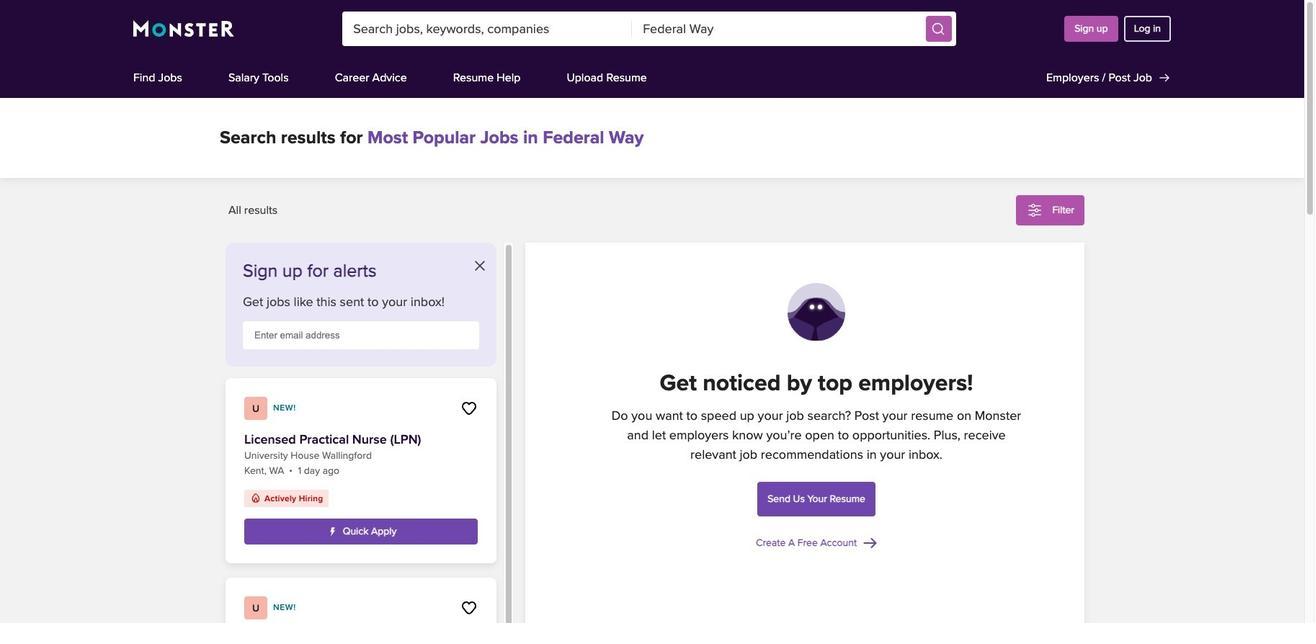 Task type: locate. For each thing, give the bounding box(es) containing it.
0 vertical spatial save this job image
[[461, 400, 478, 417]]

1 vertical spatial save this job image
[[461, 600, 478, 617]]

1 save this job image from the top
[[461, 400, 478, 417]]

licensed practical nurse (lpn) at university house wallingford element
[[226, 378, 497, 564]]

close image
[[475, 261, 485, 271]]

save this job image
[[461, 400, 478, 417], [461, 600, 478, 617]]

email address email field
[[243, 321, 479, 350]]

monster image
[[133, 20, 234, 37]]

Search jobs, keywords, companies search field
[[342, 12, 632, 46]]

filter image
[[1027, 202, 1044, 219]]



Task type: describe. For each thing, give the bounding box(es) containing it.
search image
[[931, 22, 946, 36]]

2 save this job image from the top
[[461, 600, 478, 617]]

Enter location or "remote" search field
[[632, 12, 922, 46]]

save this job image inside "licensed practical nurse (lpn) at university house wallingford" element
[[461, 400, 478, 417]]

filter image
[[1027, 202, 1044, 219]]



